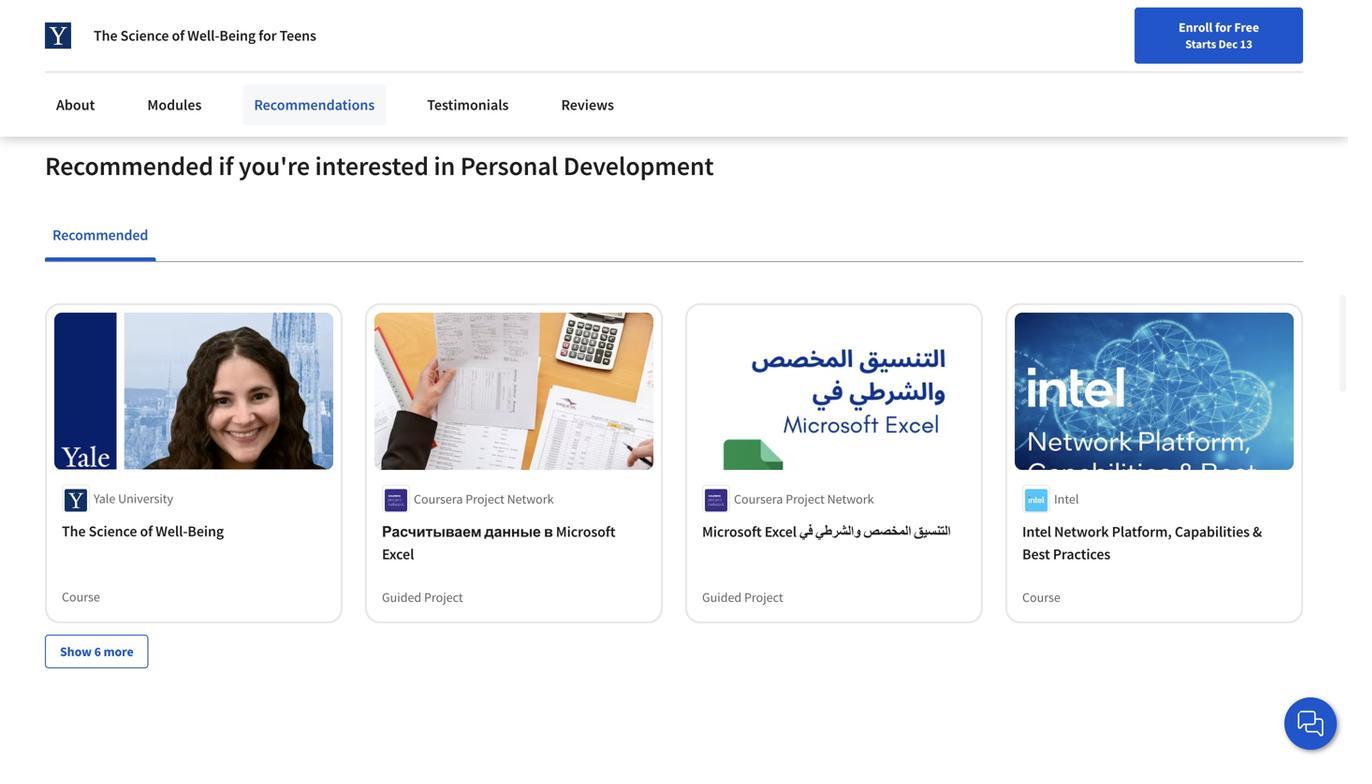Task type: locate. For each thing, give the bounding box(es) containing it.
0 vertical spatial excel
[[765, 522, 797, 541]]

course for the science of well-being
[[62, 589, 100, 606]]

reviews link
[[550, 84, 625, 125]]

2 guided project from the left
[[702, 589, 783, 606]]

1 guided project from the left
[[382, 589, 463, 606]]

collection element
[[34, 262, 1315, 698]]

0 horizontal spatial microsoft
[[556, 522, 616, 541]]

1 horizontal spatial excel
[[765, 522, 797, 541]]

0 vertical spatial recommended
[[45, 150, 213, 182]]

yale university image
[[45, 22, 71, 49]]

guided
[[382, 589, 422, 606], [702, 589, 742, 606]]

microsoft left في at the bottom
[[702, 522, 762, 541]]

1 guided from the left
[[382, 589, 422, 606]]

network for المخصص
[[827, 490, 874, 507]]

1 vertical spatial of
[[140, 522, 153, 541]]

microsoft inside расчитываем данные в microsoft excel
[[556, 522, 616, 541]]

for
[[1215, 19, 1232, 36], [259, 26, 277, 45]]

0 horizontal spatial excel
[[382, 545, 414, 564]]

course
[[62, 589, 100, 606], [1022, 589, 1061, 606]]

science
[[120, 26, 169, 45], [89, 522, 137, 541]]

1 horizontal spatial network
[[827, 490, 874, 507]]

2 microsoft from the left
[[702, 522, 762, 541]]

0 horizontal spatial for
[[259, 26, 277, 45]]

project
[[466, 490, 504, 507], [786, 490, 825, 507], [424, 589, 463, 606], [744, 589, 783, 606]]

the inside "collection" 'element'
[[62, 522, 86, 541]]

intel network platform, capabilities & best practices
[[1022, 522, 1262, 564]]

0 horizontal spatial course
[[62, 589, 100, 606]]

1 vertical spatial intel
[[1022, 522, 1051, 541]]

intel
[[1054, 490, 1079, 507], [1022, 522, 1051, 541]]

1 horizontal spatial guided project
[[702, 589, 783, 606]]

intel up practices
[[1054, 490, 1079, 507]]

microsoft
[[556, 522, 616, 541], [702, 522, 762, 541]]

1 vertical spatial recommended
[[52, 226, 148, 245]]

network up والشرطي
[[827, 490, 874, 507]]

0 horizontal spatial coursera project network
[[414, 490, 554, 507]]

modules link
[[136, 84, 213, 125]]

0 vertical spatial of
[[172, 26, 185, 45]]

1 vertical spatial excel
[[382, 545, 414, 564]]

0 vertical spatial well-
[[187, 26, 219, 45]]

best
[[1022, 545, 1050, 564]]

recommended inside button
[[52, 226, 148, 245]]

show
[[60, 643, 92, 660]]

dec
[[1219, 37, 1238, 51]]

1 horizontal spatial coursera
[[734, 490, 783, 507]]

2 guided from the left
[[702, 589, 742, 606]]

testimonials link
[[416, 84, 520, 125]]

coursera project network up данные
[[414, 490, 554, 507]]

platform,
[[1112, 522, 1172, 541]]

for left teens
[[259, 26, 277, 45]]

well- for the science of well-being for teens
[[187, 26, 219, 45]]

0 horizontal spatial guided
[[382, 589, 422, 606]]

0 horizontal spatial coursera
[[414, 490, 463, 507]]

والشرطي
[[816, 522, 861, 541]]

coursera project network up في at the bottom
[[734, 490, 874, 507]]

reviews
[[561, 96, 614, 114]]

guided for microsoft excel التنسيق المخصص والشرطي في
[[702, 589, 742, 606]]

coursera project network
[[414, 490, 554, 507], [734, 490, 874, 507]]

1 horizontal spatial coursera project network
[[734, 490, 874, 507]]

coursera up microsoft excel التنسيق المخصص والشرطي في
[[734, 490, 783, 507]]

the
[[94, 26, 117, 45], [62, 522, 86, 541]]

2 course from the left
[[1022, 589, 1061, 606]]

being
[[219, 26, 256, 45], [188, 522, 224, 541]]

being for the science of well-being
[[188, 522, 224, 541]]

well- up modules link
[[187, 26, 219, 45]]

network
[[507, 490, 554, 507], [827, 490, 874, 507], [1054, 522, 1109, 541]]

1 vertical spatial well-
[[156, 522, 188, 541]]

1 horizontal spatial of
[[172, 26, 185, 45]]

excel
[[765, 522, 797, 541], [382, 545, 414, 564]]

2 coursera from the left
[[734, 490, 783, 507]]

guided project
[[382, 589, 463, 606], [702, 589, 783, 606]]

testimonials
[[427, 96, 509, 114]]

if
[[219, 150, 234, 182]]

0 vertical spatial being
[[219, 26, 256, 45]]

well-
[[187, 26, 219, 45], [156, 522, 188, 541]]

coursera
[[414, 490, 463, 507], [734, 490, 783, 507]]

coursera up расчитываем
[[414, 490, 463, 507]]

the science of well-being for teens
[[94, 26, 316, 45]]

guided for расчитываем данные в microsoft excel
[[382, 589, 422, 606]]

recommended
[[45, 150, 213, 182], [52, 226, 148, 245]]

of for the science of well-being
[[140, 522, 153, 541]]

المخصص
[[864, 522, 911, 541]]

you're
[[239, 150, 310, 182]]

enroll for free starts dec 13
[[1179, 19, 1259, 51]]

расчитываем данные в microsoft excel
[[382, 522, 616, 564]]

the for the science of well-being
[[62, 522, 86, 541]]

show 6 more button
[[45, 635, 149, 668]]

course down best
[[1022, 589, 1061, 606]]

science inside "collection" 'element'
[[89, 522, 137, 541]]

excel down расчитываем
[[382, 545, 414, 564]]

the science of well-being link
[[62, 520, 326, 543]]

development
[[563, 150, 714, 182]]

well- inside "collection" 'element'
[[156, 522, 188, 541]]

расчитываем данные в microsoft excel link
[[382, 520, 646, 565]]

yale
[[94, 490, 115, 507]]

of
[[172, 26, 185, 45], [140, 522, 153, 541]]

1 horizontal spatial the
[[94, 26, 117, 45]]

2 horizontal spatial network
[[1054, 522, 1109, 541]]

0 horizontal spatial of
[[140, 522, 153, 541]]

1 horizontal spatial microsoft
[[702, 522, 762, 541]]

1 microsoft from the left
[[556, 522, 616, 541]]

microsoft right в
[[556, 522, 616, 541]]

1 vertical spatial the
[[62, 522, 86, 541]]

in
[[434, 150, 455, 182]]

network up practices
[[1054, 522, 1109, 541]]

1 vertical spatial science
[[89, 522, 137, 541]]

coursera project network for excel
[[734, 490, 874, 507]]

coursera project network for данные
[[414, 490, 554, 507]]

interested
[[315, 150, 429, 182]]

intel inside intel network platform, capabilities & best practices
[[1022, 522, 1051, 541]]

1 horizontal spatial course
[[1022, 589, 1061, 606]]

2 coursera project network from the left
[[734, 490, 874, 507]]

of inside "collection" 'element'
[[140, 522, 153, 541]]

being inside the science of well-being link
[[188, 522, 224, 541]]

1 horizontal spatial for
[[1215, 19, 1232, 36]]

starts
[[1186, 37, 1216, 51]]

course up show
[[62, 589, 100, 606]]

network up данные
[[507, 490, 554, 507]]

for inside enroll for free starts dec 13
[[1215, 19, 1232, 36]]

0 vertical spatial the
[[94, 26, 117, 45]]

0 vertical spatial science
[[120, 26, 169, 45]]

project up данные
[[466, 490, 504, 507]]

of for the science of well-being for teens
[[172, 26, 185, 45]]

1 horizontal spatial intel
[[1054, 490, 1079, 507]]

science for the science of well-being
[[89, 522, 137, 541]]

1 horizontal spatial guided
[[702, 589, 742, 606]]

0 vertical spatial intel
[[1054, 490, 1079, 507]]

None search field
[[267, 12, 576, 49]]

show 6 more
[[60, 643, 134, 660]]

excel left في at the bottom
[[765, 522, 797, 541]]

well- down university
[[156, 522, 188, 541]]

1 coursera project network from the left
[[414, 490, 554, 507]]

&
[[1253, 522, 1262, 541]]

science up modules
[[120, 26, 169, 45]]

0 horizontal spatial intel
[[1022, 522, 1051, 541]]

recommended button
[[45, 213, 156, 258]]

well- for the science of well-being
[[156, 522, 188, 541]]

1 vertical spatial being
[[188, 522, 224, 541]]

about
[[56, 96, 95, 114]]

1 coursera from the left
[[414, 490, 463, 507]]

for up dec
[[1215, 19, 1232, 36]]

0 horizontal spatial network
[[507, 490, 554, 507]]

intel up best
[[1022, 522, 1051, 541]]

0 horizontal spatial the
[[62, 522, 86, 541]]

recommended for recommended
[[52, 226, 148, 245]]

of up modules link
[[172, 26, 185, 45]]

0 horizontal spatial guided project
[[382, 589, 463, 606]]

of down university
[[140, 522, 153, 541]]

menu item
[[990, 19, 1111, 80]]

التنسيق
[[914, 522, 951, 541]]

science down yale
[[89, 522, 137, 541]]

enroll
[[1179, 19, 1213, 36]]

1 course from the left
[[62, 589, 100, 606]]



Task type: vqa. For each thing, say whether or not it's contained in the screenshot.
7-
no



Task type: describe. For each thing, give the bounding box(es) containing it.
6
[[94, 643, 101, 660]]

science for the science of well-being for teens
[[120, 26, 169, 45]]

network inside intel network platform, capabilities & best practices
[[1054, 522, 1109, 541]]

данные
[[485, 522, 541, 541]]

intel network platform, capabilities & best practices link
[[1022, 520, 1287, 565]]

13
[[1240, 37, 1253, 51]]

intel for intel
[[1054, 490, 1079, 507]]

coursera image
[[22, 15, 141, 45]]

расчитываем
[[382, 522, 482, 541]]

more
[[104, 643, 134, 660]]

project down microsoft excel التنسيق المخصص والشرطي في
[[744, 589, 783, 606]]

chat with us image
[[1296, 709, 1326, 739]]

about link
[[45, 84, 106, 125]]

project down расчитываем
[[424, 589, 463, 606]]

recommendations link
[[243, 84, 386, 125]]

guided project for microsoft excel التنسيق المخصص والشرطي في
[[702, 589, 783, 606]]

course for intel network platform, capabilities & best practices
[[1022, 589, 1061, 606]]

في
[[800, 522, 813, 541]]

recommended for recommended if you're interested in personal development
[[45, 150, 213, 182]]

coursera for расчитываем
[[414, 490, 463, 507]]

show notifications image
[[1131, 23, 1153, 46]]

intel for intel network platform, capabilities & best practices
[[1022, 522, 1051, 541]]

microsoft inside microsoft excel التنسيق المخصص والشرطي في link
[[702, 522, 762, 541]]

being for the science of well-being for teens
[[219, 26, 256, 45]]

в
[[544, 522, 553, 541]]

practices
[[1053, 545, 1111, 564]]

microsoft excel التنسيق المخصص والشرطي في
[[702, 522, 951, 541]]

teens
[[280, 26, 316, 45]]

excel inside расчитываем данные в microsoft excel
[[382, 545, 414, 564]]

recommended if you're interested in personal development
[[45, 150, 714, 182]]

microsoft excel التنسيق المخصص والشرطي في link
[[702, 520, 966, 543]]

guided project for расчитываем данные в microsoft excel
[[382, 589, 463, 606]]

free
[[1234, 19, 1259, 36]]

capabilities
[[1175, 522, 1250, 541]]

project up في at the bottom
[[786, 490, 825, 507]]

recommendations
[[254, 96, 375, 114]]

personal
[[460, 150, 558, 182]]

the science of well-being
[[62, 522, 224, 541]]

yale university
[[94, 490, 173, 507]]

university
[[118, 490, 173, 507]]

network for microsoft
[[507, 490, 554, 507]]

coursera for microsoft
[[734, 490, 783, 507]]

modules
[[147, 96, 202, 114]]

the for the science of well-being for teens
[[94, 26, 117, 45]]



